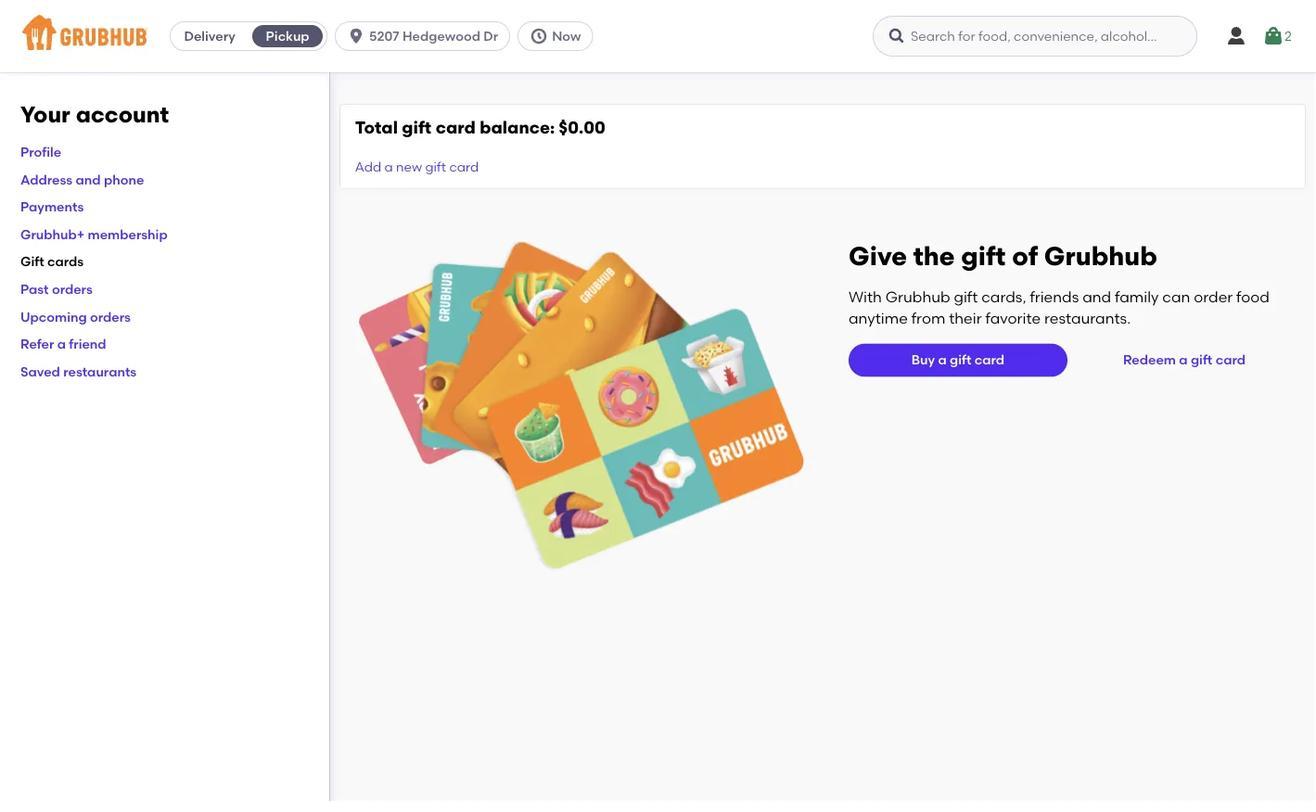 Task type: locate. For each thing, give the bounding box(es) containing it.
svg image
[[1263, 25, 1285, 47]]

gift
[[20, 254, 44, 270]]

gift right the new
[[425, 159, 446, 175]]

0 horizontal spatial grubhub
[[886, 288, 951, 306]]

grubhub inside with grubhub gift cards, friends and family can order food anytime from their favorite restaurants.
[[886, 288, 951, 306]]

a right refer
[[57, 336, 66, 352]]

1 vertical spatial orders
[[90, 309, 131, 325]]

svg image
[[1226, 25, 1248, 47], [347, 27, 366, 45], [530, 27, 549, 45], [888, 27, 907, 45]]

gift right redeem
[[1191, 352, 1213, 368]]

buy a gift card
[[912, 352, 1005, 368]]

pickup button
[[249, 21, 327, 51]]

redeem a gift card button
[[1116, 344, 1254, 377]]

1 vertical spatial and
[[1083, 288, 1112, 306]]

orders up friend
[[90, 309, 131, 325]]

buy a gift card link
[[849, 344, 1068, 377]]

gift
[[402, 117, 432, 138], [425, 159, 446, 175], [962, 240, 1006, 271], [954, 288, 978, 306], [950, 352, 972, 368], [1191, 352, 1213, 368]]

and left phone
[[76, 171, 101, 187]]

a left the new
[[385, 159, 393, 175]]

a right redeem
[[1180, 352, 1188, 368]]

saved restaurants
[[20, 364, 137, 379]]

grubhub up from
[[886, 288, 951, 306]]

grubhub+ membership link
[[20, 226, 168, 242]]

saved
[[20, 364, 60, 379]]

a inside the redeem a gift card button
[[1180, 352, 1188, 368]]

gift inside with grubhub gift cards, friends and family can order food anytime from their favorite restaurants.
[[954, 288, 978, 306]]

your
[[20, 101, 70, 128]]

Search for food, convenience, alcohol... search field
[[873, 16, 1198, 57]]

grubhub+ membership
[[20, 226, 168, 242]]

give the gift of grubhub
[[849, 240, 1158, 271]]

gift inside button
[[1191, 352, 1213, 368]]

orders
[[52, 281, 93, 297], [90, 309, 131, 325]]

and inside with grubhub gift cards, friends and family can order food anytime from their favorite restaurants.
[[1083, 288, 1112, 306]]

$0.00
[[559, 117, 606, 138]]

from
[[912, 309, 946, 327]]

gift up add a new gift card
[[402, 117, 432, 138]]

can
[[1163, 288, 1191, 306]]

2 button
[[1263, 19, 1292, 53]]

refer a friend link
[[20, 336, 106, 352]]

gift right buy
[[950, 352, 972, 368]]

upcoming
[[20, 309, 87, 325]]

card down favorite
[[975, 352, 1005, 368]]

restaurants
[[63, 364, 137, 379]]

card down total gift card balance: $0.00
[[449, 159, 479, 175]]

a right buy
[[939, 352, 947, 368]]

card up add a new gift card
[[436, 117, 476, 138]]

add a new gift card
[[355, 159, 479, 175]]

orders up upcoming orders link
[[52, 281, 93, 297]]

friend
[[69, 336, 106, 352]]

hedgewood
[[403, 28, 481, 44]]

a inside buy a gift card link
[[939, 352, 947, 368]]

redeem
[[1124, 352, 1177, 368]]

and
[[76, 171, 101, 187], [1083, 288, 1112, 306]]

0 vertical spatial orders
[[52, 281, 93, 297]]

past orders
[[20, 281, 93, 297]]

order
[[1194, 288, 1233, 306]]

grubhub
[[1045, 240, 1158, 271], [886, 288, 951, 306]]

a
[[385, 159, 393, 175], [57, 336, 66, 352], [939, 352, 947, 368], [1180, 352, 1188, 368]]

0 vertical spatial and
[[76, 171, 101, 187]]

card down 'order'
[[1216, 352, 1246, 368]]

and up restaurants.
[[1083, 288, 1112, 306]]

gift for redeem a gift card
[[1191, 352, 1213, 368]]

grubhub up family
[[1045, 240, 1158, 271]]

gift up the their
[[954, 288, 978, 306]]

upcoming orders link
[[20, 309, 131, 325]]

0 vertical spatial grubhub
[[1045, 240, 1158, 271]]

card inside button
[[1216, 352, 1246, 368]]

give
[[849, 240, 907, 271]]

1 vertical spatial grubhub
[[886, 288, 951, 306]]

cards
[[47, 254, 84, 270]]

membership
[[88, 226, 168, 242]]

past orders link
[[20, 281, 93, 297]]

1 horizontal spatial and
[[1083, 288, 1112, 306]]

profile link
[[20, 144, 61, 160]]

favorite
[[986, 309, 1041, 327]]

1 horizontal spatial grubhub
[[1045, 240, 1158, 271]]

past
[[20, 281, 49, 297]]

profile
[[20, 144, 61, 160]]

gift left of
[[962, 240, 1006, 271]]

total
[[355, 117, 398, 138]]

card
[[436, 117, 476, 138], [449, 159, 479, 175], [975, 352, 1005, 368], [1216, 352, 1246, 368]]



Task type: describe. For each thing, give the bounding box(es) containing it.
address and phone link
[[20, 171, 144, 187]]

delivery button
[[171, 21, 249, 51]]

add
[[355, 159, 381, 175]]

your account
[[20, 101, 169, 128]]

now
[[552, 28, 581, 44]]

balance:
[[480, 117, 555, 138]]

refer a friend
[[20, 336, 106, 352]]

food
[[1237, 288, 1270, 306]]

2
[[1285, 28, 1292, 44]]

a for redeem
[[1180, 352, 1188, 368]]

a for refer
[[57, 336, 66, 352]]

delivery
[[184, 28, 235, 44]]

upcoming orders
[[20, 309, 131, 325]]

with grubhub gift cards, friends and family can order food anytime from their favorite restaurants.
[[849, 288, 1270, 327]]

refer
[[20, 336, 54, 352]]

svg image inside 5207 hedgewood dr button
[[347, 27, 366, 45]]

0 horizontal spatial and
[[76, 171, 101, 187]]

gift cards
[[20, 254, 84, 270]]

5207 hedgewood dr
[[369, 28, 498, 44]]

dr
[[484, 28, 498, 44]]

account
[[76, 101, 169, 128]]

saved restaurants link
[[20, 364, 137, 379]]

grubhub+
[[20, 226, 85, 242]]

new
[[396, 159, 422, 175]]

restaurants.
[[1045, 309, 1131, 327]]

orders for past orders
[[52, 281, 93, 297]]

address
[[20, 171, 73, 187]]

a for buy
[[939, 352, 947, 368]]

now button
[[518, 21, 601, 51]]

with
[[849, 288, 882, 306]]

gift for with grubhub gift cards, friends and family can order food anytime from their favorite restaurants.
[[954, 288, 978, 306]]

total gift card balance: $0.00
[[355, 117, 606, 138]]

the
[[914, 240, 955, 271]]

phone
[[104, 171, 144, 187]]

gift cards link
[[20, 254, 84, 270]]

buy
[[912, 352, 935, 368]]

cards,
[[982, 288, 1027, 306]]

of
[[1013, 240, 1038, 271]]

friends
[[1030, 288, 1079, 306]]

family
[[1115, 288, 1159, 306]]

a for add
[[385, 159, 393, 175]]

pickup
[[266, 28, 310, 44]]

orders for upcoming orders
[[90, 309, 131, 325]]

5207 hedgewood dr button
[[335, 21, 518, 51]]

payments link
[[20, 199, 84, 215]]

main navigation navigation
[[0, 0, 1317, 72]]

gift for buy a gift card
[[950, 352, 972, 368]]

gift for give the gift of grubhub
[[962, 240, 1006, 271]]

5207
[[369, 28, 400, 44]]

redeem a gift card
[[1124, 352, 1246, 368]]

svg image inside now button
[[530, 27, 549, 45]]

address and phone
[[20, 171, 144, 187]]

payments
[[20, 199, 84, 215]]

gift card image
[[359, 240, 804, 572]]

their
[[949, 309, 982, 327]]

anytime
[[849, 309, 908, 327]]



Task type: vqa. For each thing, say whether or not it's contained in the screenshot.
2 at top right
yes



